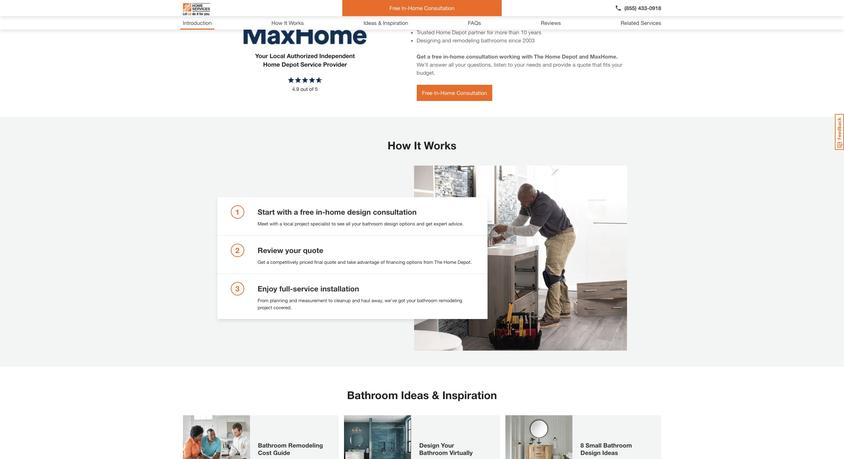 Task type: describe. For each thing, give the bounding box(es) containing it.
1 vertical spatial the
[[435, 260, 442, 265]]

haul
[[361, 298, 370, 304]]

and up "covered."
[[289, 298, 297, 304]]

local
[[284, 221, 293, 227]]

expert
[[434, 221, 447, 227]]

advice.
[[449, 221, 464, 227]]

get
[[426, 221, 433, 227]]

fits
[[603, 61, 611, 68]]

a left local
[[280, 221, 282, 227]]

in- inside get a free in-home consultation working with the home depot and maxhome. we'll answer all your questions, listen to your needs and provide a quote that fits your budget.
[[443, 53, 450, 60]]

0 vertical spatial it
[[284, 20, 287, 26]]

bathrooms
[[481, 37, 507, 43]]

0 vertical spatial ideas
[[364, 20, 377, 26]]

consultation for free in-home consultation link
[[457, 90, 487, 96]]

start with a free in-home design consultation
[[258, 208, 417, 217]]

get a free in-home consultation working with the home depot and maxhome. we'll answer all your questions, listen to your needs and provide a quote that fits your budget.
[[417, 53, 623, 76]]

questions,
[[468, 61, 492, 68]]

design inside 8 small bathroom design ideas
[[581, 450, 601, 457]]

trusted home depot partner for more than 10 years
[[417, 29, 541, 35]]

provide
[[553, 61, 571, 68]]

ideas & inspiration
[[364, 20, 408, 26]]

1 vertical spatial ideas
[[401, 389, 429, 402]]

bathroom ideas & inspiration
[[347, 389, 497, 402]]

0 vertical spatial bathroom
[[362, 221, 383, 227]]

1 horizontal spatial it
[[414, 139, 421, 152]]

(855) 433-0918 link
[[615, 4, 662, 12]]

planning
[[270, 298, 288, 304]]

more
[[495, 29, 507, 35]]

related services
[[621, 20, 661, 26]]

full-
[[279, 285, 293, 294]]

8 small bathroom design ideas
[[581, 442, 632, 457]]

free inside get a free in-home consultation working with the home depot and maxhome. we'll answer all your questions, listen to your needs and provide a quote that fits your budget.
[[432, 53, 442, 60]]

get for get a free in-home consultation working with the home depot and maxhome. we'll answer all your questions, listen to your needs and provide a quote that fits your budget.
[[417, 53, 426, 60]]

years
[[528, 29, 541, 35]]

away,
[[372, 298, 383, 304]]

8
[[581, 442, 584, 450]]

in- for free in-home consultation link
[[434, 90, 441, 96]]

quote inside get a free in-home consultation working with the home depot and maxhome. we'll answer all your questions, listen to your needs and provide a quote that fits your budget.
[[577, 61, 591, 68]]

reviews
[[541, 20, 561, 26]]

home inside get a free in-home consultation working with the home depot and maxhome. we'll answer all your questions, listen to your needs and provide a quote that fits your budget.
[[450, 53, 465, 60]]

your inside from planning and measurement to cleanup and haul away, we've got your bathroom remodeling project covered.
[[407, 298, 416, 304]]

in- for the "free in-home consultation" button on the top
[[402, 5, 408, 11]]

home down answer
[[441, 90, 455, 96]]

of
[[381, 260, 385, 265]]

(855)
[[625, 5, 637, 11]]

0 horizontal spatial how
[[272, 20, 283, 26]]

financing
[[386, 260, 405, 265]]

1 vertical spatial &
[[432, 389, 439, 402]]

service
[[293, 285, 319, 294]]

1 horizontal spatial how it works
[[388, 139, 457, 152]]

design your bathroom virtually
[[419, 442, 473, 457]]

feedback link image
[[835, 114, 844, 150]]

related
[[621, 20, 639, 26]]

cost
[[258, 450, 272, 457]]

partner
[[468, 29, 486, 35]]

needs
[[527, 61, 541, 68]]

bathroom inside bathroom remodeling cost guide
[[258, 442, 287, 450]]

0 vertical spatial remodeling
[[453, 37, 480, 43]]

0 horizontal spatial consultation
[[373, 208, 417, 217]]

review your quote
[[258, 246, 323, 255]]

2
[[235, 246, 240, 255]]

1 horizontal spatial design
[[384, 221, 398, 227]]

free in-home consultation for free in-home consultation link
[[422, 90, 487, 96]]

bathroom remodeling cost guide
[[258, 442, 323, 457]]

home left depot.
[[444, 260, 456, 265]]

working
[[500, 53, 520, 60]]

and right needs on the right top
[[543, 61, 552, 68]]

1 vertical spatial quote
[[303, 246, 323, 255]]

2003
[[523, 37, 535, 43]]

than
[[509, 29, 519, 35]]

1 vertical spatial to
[[332, 221, 336, 227]]

installation
[[321, 285, 359, 294]]

faqs
[[468, 20, 481, 26]]

with inside get a free in-home consultation working with the home depot and maxhome. we'll answer all your questions, listen to your needs and provide a quote that fits your budget.
[[522, 53, 533, 60]]

0 horizontal spatial design
[[347, 208, 371, 217]]

we've
[[385, 298, 397, 304]]

the inside get a free in-home consultation working with the home depot and maxhome. we'll answer all your questions, listen to your needs and provide a quote that fits your budget.
[[534, 53, 544, 60]]

virtually
[[450, 450, 473, 457]]

your down working on the right of the page
[[514, 61, 525, 68]]

0 vertical spatial depot
[[452, 29, 467, 35]]

and right designing
[[442, 37, 451, 43]]

home up designing
[[436, 29, 451, 35]]

your left questions,
[[455, 61, 466, 68]]

from
[[424, 260, 433, 265]]

trusted
[[417, 29, 435, 35]]

services
[[641, 20, 661, 26]]

3
[[235, 285, 240, 294]]

take
[[347, 260, 356, 265]]

introduction
[[183, 20, 212, 26]]

depot inside get a free in-home consultation working with the home depot and maxhome. we'll answer all your questions, listen to your needs and provide a quote that fits your budget.
[[562, 53, 578, 60]]

0 horizontal spatial &
[[378, 20, 382, 26]]

final
[[314, 260, 323, 265]]

we'll
[[417, 61, 428, 68]]

got
[[398, 298, 405, 304]]

a right the provide
[[573, 61, 576, 68]]

review
[[258, 246, 283, 255]]

remodeling inside from planning and measurement to cleanup and haul away, we've got your bathroom remodeling project covered.
[[439, 298, 462, 304]]

competitively
[[270, 260, 298, 265]]

measurement
[[299, 298, 327, 304]]



Task type: vqa. For each thing, say whether or not it's contained in the screenshot.
Shop related to Shop All Small Kitchen Appliances
no



Task type: locate. For each thing, give the bounding box(es) containing it.
all inside get a free in-home consultation working with the home depot and maxhome. we'll answer all your questions, listen to your needs and provide a quote that fits your budget.
[[449, 61, 454, 68]]

bathroom right see
[[362, 221, 383, 227]]

in- inside button
[[402, 5, 408, 11]]

covered.
[[274, 305, 292, 311]]

2 vertical spatial ideas
[[603, 450, 618, 457]]

0 horizontal spatial consultation
[[424, 5, 455, 11]]

to inside get a free in-home consultation working with the home depot and maxhome. we'll answer all your questions, listen to your needs and provide a quote that fits your budget.
[[508, 61, 513, 68]]

0 vertical spatial consultation
[[424, 5, 455, 11]]

in- up answer
[[443, 53, 450, 60]]

home down designing and remodeling bathrooms since 2003
[[450, 53, 465, 60]]

in-
[[402, 5, 408, 11], [434, 90, 441, 96]]

1 horizontal spatial in-
[[434, 90, 441, 96]]

a up we'll on the top of the page
[[427, 53, 430, 60]]

0 horizontal spatial depot
[[452, 29, 467, 35]]

1
[[235, 208, 240, 217]]

free in-home consultation
[[390, 5, 455, 11], [422, 90, 487, 96]]

listen
[[494, 61, 507, 68]]

inspiration
[[383, 20, 408, 26], [442, 389, 497, 402]]

plumber; orange bathroom sink with mirror icon image
[[344, 416, 411, 460]]

0 vertical spatial all
[[449, 61, 454, 68]]

1 vertical spatial with
[[277, 208, 292, 217]]

options left get
[[400, 221, 415, 227]]

free up specialist
[[300, 208, 314, 217]]

and left get
[[417, 221, 425, 227]]

0 horizontal spatial works
[[289, 20, 304, 26]]

1 horizontal spatial consultation
[[466, 53, 498, 60]]

0 vertical spatial project
[[295, 221, 309, 227]]

the
[[534, 53, 544, 60], [435, 260, 442, 265]]

ideas
[[364, 20, 377, 26], [401, 389, 429, 402], [603, 450, 618, 457]]

0 horizontal spatial all
[[346, 221, 351, 227]]

all
[[449, 61, 454, 68], [346, 221, 351, 227]]

shower tub conversion; orange sink icon image
[[506, 416, 573, 460]]

free down budget.
[[422, 90, 433, 96]]

from
[[258, 298, 269, 304]]

1 horizontal spatial get
[[417, 53, 426, 60]]

specialist
[[311, 221, 330, 227]]

(855) 433-0918
[[625, 5, 662, 11]]

your
[[441, 442, 454, 450]]

1 vertical spatial all
[[346, 221, 351, 227]]

designing and remodeling bathrooms since 2003
[[417, 37, 535, 43]]

10
[[521, 29, 527, 35]]

1 vertical spatial in-
[[316, 208, 325, 217]]

all right answer
[[449, 61, 454, 68]]

quote left that
[[577, 61, 591, 68]]

2 horizontal spatial quote
[[577, 61, 591, 68]]

0 horizontal spatial it
[[284, 20, 287, 26]]

depot
[[452, 29, 467, 35], [562, 53, 578, 60]]

1 vertical spatial get
[[258, 260, 265, 265]]

0 vertical spatial quote
[[577, 61, 591, 68]]

0 horizontal spatial quote
[[303, 246, 323, 255]]

0 horizontal spatial home
[[325, 208, 345, 217]]

1 vertical spatial remodeling
[[439, 298, 462, 304]]

designing
[[417, 37, 441, 43]]

that
[[593, 61, 602, 68]]

1 horizontal spatial how
[[388, 139, 411, 152]]

a right start
[[294, 208, 298, 217]]

0 horizontal spatial design
[[419, 442, 439, 450]]

consultation inside button
[[424, 5, 455, 11]]

0 vertical spatial in-
[[443, 53, 450, 60]]

0 vertical spatial to
[[508, 61, 513, 68]]

2 vertical spatial to
[[329, 298, 333, 304]]

home
[[450, 53, 465, 60], [325, 208, 345, 217]]

it
[[284, 20, 287, 26], [414, 139, 421, 152]]

bathroom
[[347, 389, 398, 402], [258, 442, 287, 450], [604, 442, 632, 450], [419, 450, 448, 457]]

guide
[[273, 450, 290, 457]]

free
[[390, 5, 400, 11], [422, 90, 433, 96]]

1 vertical spatial options
[[407, 260, 422, 265]]

1 horizontal spatial all
[[449, 61, 454, 68]]

and
[[442, 37, 451, 43], [579, 53, 589, 60], [543, 61, 552, 68], [417, 221, 425, 227], [338, 260, 346, 265], [289, 298, 297, 304], [352, 298, 360, 304]]

consultation inside get a free in-home consultation working with the home depot and maxhome. we'll answer all your questions, listen to your needs and provide a quote that fits your budget.
[[466, 53, 498, 60]]

for
[[487, 29, 494, 35]]

meet
[[258, 221, 268, 227]]

1 horizontal spatial free
[[422, 90, 433, 96]]

with up local
[[277, 208, 292, 217]]

free for the "free in-home consultation" button on the top
[[390, 5, 400, 11]]

2 horizontal spatial ideas
[[603, 450, 618, 457]]

get a competitively priced final quote and take advantage of financing options from the home depot.
[[258, 260, 472, 265]]

1 horizontal spatial in-
[[443, 53, 450, 60]]

433-
[[638, 5, 650, 11]]

1 vertical spatial depot
[[562, 53, 578, 60]]

free in-home consultation link
[[417, 85, 493, 101]]

0 horizontal spatial how it works
[[272, 20, 304, 26]]

your
[[455, 61, 466, 68], [514, 61, 525, 68], [612, 61, 623, 68], [352, 221, 361, 227], [285, 246, 301, 255], [407, 298, 416, 304]]

design
[[347, 208, 371, 217], [384, 221, 398, 227]]

consultation down questions,
[[457, 90, 487, 96]]

remodeling
[[453, 37, 480, 43], [439, 298, 462, 304]]

0 vertical spatial with
[[522, 53, 533, 60]]

0 vertical spatial how
[[272, 20, 283, 26]]

priced
[[300, 260, 313, 265]]

in-
[[443, 53, 450, 60], [316, 208, 325, 217]]

depot.
[[458, 260, 472, 265]]

your up competitively
[[285, 246, 301, 255]]

since
[[509, 37, 521, 43]]

1 vertical spatial free
[[422, 90, 433, 96]]

get up we'll on the top of the page
[[417, 53, 426, 60]]

project
[[295, 221, 309, 227], [258, 305, 272, 311]]

consultation up trusted
[[424, 5, 455, 11]]

free in-home consultation up trusted
[[390, 5, 455, 11]]

bathroom
[[362, 221, 383, 227], [417, 298, 438, 304]]

0918
[[650, 5, 662, 11]]

0 vertical spatial consultation
[[466, 53, 498, 60]]

1 vertical spatial inspiration
[[442, 389, 497, 402]]

to down working on the right of the page
[[508, 61, 513, 68]]

1 vertical spatial it
[[414, 139, 421, 152]]

max home llc logo image
[[217, 0, 393, 100]]

consultation for the "free in-home consultation" button on the top
[[424, 5, 455, 11]]

0 vertical spatial works
[[289, 20, 304, 26]]

home
[[408, 5, 423, 11], [436, 29, 451, 35], [545, 53, 561, 60], [441, 90, 455, 96], [444, 260, 456, 265]]

bathroom; orange hammer icon image
[[183, 416, 250, 460]]

in- down budget.
[[434, 90, 441, 96]]

free in-home consultation down answer
[[422, 90, 487, 96]]

design
[[419, 442, 439, 450], [581, 450, 601, 457]]

free inside button
[[390, 5, 400, 11]]

2 vertical spatial with
[[270, 221, 278, 227]]

0 vertical spatial free
[[432, 53, 442, 60]]

to inside from planning and measurement to cleanup and haul away, we've got your bathroom remodeling project covered.
[[329, 298, 333, 304]]

1 horizontal spatial the
[[534, 53, 544, 60]]

free up ideas & inspiration
[[390, 5, 400, 11]]

enjoy
[[258, 285, 277, 294]]

1 horizontal spatial works
[[424, 139, 457, 152]]

project inside from planning and measurement to cleanup and haul away, we've got your bathroom remodeling project covered.
[[258, 305, 272, 311]]

1 vertical spatial how
[[388, 139, 411, 152]]

0 vertical spatial free
[[390, 5, 400, 11]]

0 vertical spatial &
[[378, 20, 382, 26]]

free in-home consultation inside button
[[390, 5, 455, 11]]

home up trusted
[[408, 5, 423, 11]]

to
[[508, 61, 513, 68], [332, 221, 336, 227], [329, 298, 333, 304]]

your right got
[[407, 298, 416, 304]]

bathroom right got
[[417, 298, 438, 304]]

1 horizontal spatial depot
[[562, 53, 578, 60]]

2 vertical spatial quote
[[324, 260, 336, 265]]

1 vertical spatial how it works
[[388, 139, 457, 152]]

maxhome
[[409, 7, 448, 16]]

to left cleanup
[[329, 298, 333, 304]]

how
[[272, 20, 283, 26], [388, 139, 411, 152]]

budget.
[[417, 69, 435, 76]]

1 vertical spatial consultation
[[457, 90, 487, 96]]

0 horizontal spatial get
[[258, 260, 265, 265]]

in- left maxhome
[[402, 5, 408, 11]]

quote
[[577, 61, 591, 68], [303, 246, 323, 255], [324, 260, 336, 265]]

home up the provide
[[545, 53, 561, 60]]

see
[[337, 221, 345, 227]]

and left take on the bottom of page
[[338, 260, 346, 265]]

options
[[400, 221, 415, 227], [407, 260, 422, 265]]

ideas inside 8 small bathroom design ideas
[[603, 450, 618, 457]]

consultation
[[424, 5, 455, 11], [457, 90, 487, 96]]

depot up the provide
[[562, 53, 578, 60]]

1 vertical spatial in-
[[434, 90, 441, 96]]

bathroom inside design your bathroom virtually
[[419, 450, 448, 457]]

1 vertical spatial consultation
[[373, 208, 417, 217]]

do it for you logo image
[[183, 0, 210, 19]]

1 vertical spatial works
[[424, 139, 457, 152]]

1 horizontal spatial bathroom
[[417, 298, 438, 304]]

options left "from"
[[407, 260, 422, 265]]

1 vertical spatial home
[[325, 208, 345, 217]]

1 horizontal spatial project
[[295, 221, 309, 227]]

1 vertical spatial bathroom
[[417, 298, 438, 304]]

with up needs on the right top
[[522, 53, 533, 60]]

0 horizontal spatial the
[[435, 260, 442, 265]]

get inside get a free in-home consultation working with the home depot and maxhome. we'll answer all your questions, listen to your needs and provide a quote that fits your budget.
[[417, 53, 426, 60]]

to left see
[[332, 221, 336, 227]]

1 horizontal spatial ideas
[[401, 389, 429, 402]]

1 horizontal spatial free
[[432, 53, 442, 60]]

get
[[417, 53, 426, 60], [258, 260, 265, 265]]

a
[[427, 53, 430, 60], [573, 61, 576, 68], [294, 208, 298, 217], [280, 221, 282, 227], [267, 260, 269, 265]]

a down review
[[267, 260, 269, 265]]

answer
[[430, 61, 447, 68]]

0 horizontal spatial in-
[[402, 5, 408, 11]]

free in-home consultation for the "free in-home consultation" button on the top
[[390, 5, 455, 11]]

and left haul
[[352, 298, 360, 304]]

get down review
[[258, 260, 265, 265]]

1 horizontal spatial &
[[432, 389, 439, 402]]

your right see
[[352, 221, 361, 227]]

cleanup
[[334, 298, 351, 304]]

from planning and measurement to cleanup and haul away, we've got your bathroom remodeling project covered.
[[258, 298, 462, 311]]

advantage
[[357, 260, 379, 265]]

bathroom inside from planning and measurement to cleanup and haul away, we've got your bathroom remodeling project covered.
[[417, 298, 438, 304]]

1 horizontal spatial quote
[[324, 260, 336, 265]]

bathroom inside 8 small bathroom design ideas
[[604, 442, 632, 450]]

quote right final
[[324, 260, 336, 265]]

works
[[289, 20, 304, 26], [424, 139, 457, 152]]

1 horizontal spatial consultation
[[457, 90, 487, 96]]

your right fits
[[612, 61, 623, 68]]

1 vertical spatial free
[[300, 208, 314, 217]]

with for start with a free in-home design consultation
[[277, 208, 292, 217]]

0 vertical spatial free in-home consultation
[[390, 5, 455, 11]]

in- up specialist
[[316, 208, 325, 217]]

1 horizontal spatial design
[[581, 450, 601, 457]]

quote up final
[[303, 246, 323, 255]]

project down from
[[258, 305, 272, 311]]

free up answer
[[432, 53, 442, 60]]

0 horizontal spatial bathroom
[[362, 221, 383, 227]]

0 vertical spatial how it works
[[272, 20, 304, 26]]

with for meet with a local project specialist to see all your  bathroom design options and get expert advice.
[[270, 221, 278, 227]]

the right "from"
[[435, 260, 442, 265]]

0 horizontal spatial project
[[258, 305, 272, 311]]

free in-home consultation button
[[342, 0, 502, 16]]

0 horizontal spatial in-
[[316, 208, 325, 217]]

the up needs on the right top
[[534, 53, 544, 60]]

0 vertical spatial the
[[534, 53, 544, 60]]

enjoy full-service installation
[[258, 285, 359, 294]]

small
[[586, 442, 602, 450]]

free for free in-home consultation link
[[422, 90, 433, 96]]

0 horizontal spatial ideas
[[364, 20, 377, 26]]

0 horizontal spatial inspiration
[[383, 20, 408, 26]]

0 vertical spatial inspiration
[[383, 20, 408, 26]]

start
[[258, 208, 275, 217]]

design inside design your bathroom virtually
[[419, 442, 439, 450]]

home inside get a free in-home consultation working with the home depot and maxhome. we'll answer all your questions, listen to your needs and provide a quote that fits your budget.
[[545, 53, 561, 60]]

1 horizontal spatial home
[[450, 53, 465, 60]]

home inside button
[[408, 5, 423, 11]]

with right meet
[[270, 221, 278, 227]]

meet with a local project specialist to see all your  bathroom design options and get expert advice.
[[258, 221, 464, 227]]

&
[[378, 20, 382, 26], [432, 389, 439, 402]]

1 vertical spatial project
[[258, 305, 272, 311]]

maxhome.
[[590, 53, 618, 60]]

project right local
[[295, 221, 309, 227]]

home up see
[[325, 208, 345, 217]]

depot left partner
[[452, 29, 467, 35]]

1 vertical spatial design
[[384, 221, 398, 227]]

all right see
[[346, 221, 351, 227]]

and left maxhome.
[[579, 53, 589, 60]]

get for get a competitively priced final quote and take advantage of financing options from the home depot.
[[258, 260, 265, 265]]

remodeling
[[288, 442, 323, 450]]

0 vertical spatial home
[[450, 53, 465, 60]]

1 horizontal spatial inspiration
[[442, 389, 497, 402]]

0 vertical spatial options
[[400, 221, 415, 227]]



